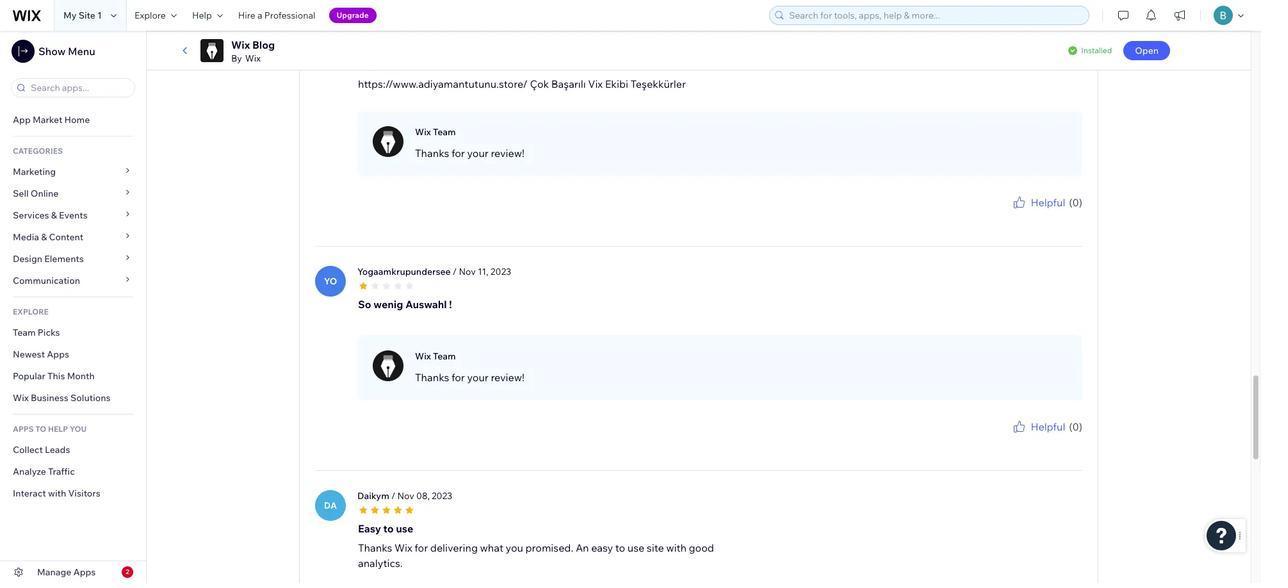Task type: describe. For each thing, give the bounding box(es) containing it.
team for yo
[[433, 350, 456, 362]]

tutuncuadiyaman02 / nov 12, 2023
[[357, 26, 505, 38]]

tutuncuadiyaman02
[[357, 26, 444, 38]]

app
[[13, 114, 31, 126]]

(0) for yo
[[1070, 420, 1083, 433]]

11,
[[478, 266, 489, 277]]

wix team for yo
[[415, 350, 456, 362]]

upgrade
[[337, 10, 369, 20]]

popular this month
[[13, 370, 95, 382]]

2
[[126, 568, 129, 576]]

!
[[449, 298, 452, 310]]

explore
[[13, 307, 49, 316]]

good
[[689, 541, 714, 554]]

media
[[13, 231, 39, 243]]

Search apps... field
[[27, 79, 131, 97]]

0 horizontal spatial use
[[396, 522, 413, 535]]

with inside sidebar element
[[48, 488, 66, 499]]

review! for yo
[[491, 371, 525, 384]]

easy
[[591, 541, 613, 554]]

thank you for your feedback for yo
[[981, 434, 1083, 444]]

to
[[35, 424, 46, 434]]

team for tu
[[433, 126, 456, 138]]

apps for newest apps
[[47, 349, 69, 360]]

marketing link
[[0, 161, 146, 183]]

with inside easy to use thanks wix for delivering what you promised. an easy to use site with good analytics.
[[666, 541, 687, 554]]

& for events
[[51, 209, 57, 221]]

help button
[[184, 0, 230, 31]]

/ for / nov 11, 2023
[[453, 266, 457, 277]]

interact
[[13, 488, 46, 499]]

wenig
[[374, 298, 403, 310]]

newest apps
[[13, 349, 69, 360]]

design elements link
[[0, 248, 146, 270]]

installed
[[1082, 45, 1112, 55]]

professional
[[264, 10, 316, 21]]

you
[[70, 424, 87, 434]]

auswahl
[[406, 298, 447, 310]]

analyze
[[13, 466, 46, 477]]

apps to help you
[[13, 424, 87, 434]]

show menu
[[38, 45, 95, 58]]

helpful for yo
[[1031, 420, 1066, 433]]

online
[[31, 188, 59, 199]]

easy to use thanks wix for delivering what you promised. an easy to use site with good analytics.
[[358, 522, 714, 569]]

delivering
[[430, 541, 478, 554]]

market
[[33, 114, 62, 126]]

yogaamkrupundersee
[[357, 266, 451, 277]]

media & content
[[13, 231, 83, 243]]

hire a professional link
[[230, 0, 323, 31]]

site
[[79, 10, 95, 21]]

nov for 11,
[[459, 266, 476, 277]]

wix business solutions
[[13, 392, 111, 404]]

1
[[97, 10, 102, 21]]

https://www.adiyamantutunu.store/
[[358, 77, 528, 90]]

upgrade button
[[329, 8, 377, 23]]

site
[[647, 541, 664, 554]]

wix right by
[[245, 53, 261, 64]]

sell online
[[13, 188, 59, 199]]

hire a professional
[[238, 10, 316, 21]]

thank for tu
[[981, 210, 1003, 220]]

open button
[[1124, 41, 1171, 60]]

review! for tu
[[491, 146, 525, 159]]

wix inside sidebar element
[[13, 392, 29, 404]]

what
[[480, 541, 504, 554]]

show menu button
[[12, 40, 95, 63]]

adıyaman tütünü https://www.adiyamantutunu.store/ çok başarılı vix ekibi teşekkürler
[[358, 58, 686, 90]]

wix blog by wix
[[231, 38, 275, 64]]

tütünü
[[410, 58, 444, 71]]

sell
[[13, 188, 29, 199]]

wix business solutions link
[[0, 387, 146, 409]]

interact with visitors link
[[0, 482, 146, 504]]

help
[[48, 424, 68, 434]]

events
[[59, 209, 88, 221]]

/ for / nov 08, 2023
[[391, 490, 396, 501]]

you inside easy to use thanks wix for delivering what you promised. an easy to use site with good analytics.
[[506, 541, 523, 554]]

thank for yo
[[981, 434, 1003, 444]]

help
[[192, 10, 212, 21]]

/ for / nov 12, 2023
[[446, 26, 450, 38]]

wix inside easy to use thanks wix for delivering what you promised. an easy to use site with good analytics.
[[395, 541, 412, 554]]

home
[[64, 114, 90, 126]]

analytics.
[[358, 556, 403, 569]]

w i image for tu
[[373, 126, 404, 157]]

my site 1
[[63, 10, 102, 21]]

media & content link
[[0, 226, 146, 248]]

helpful button for yo
[[1012, 419, 1066, 434]]

helpful for tu
[[1031, 196, 1066, 209]]

2023 for tutuncuadiyaman02 / nov 12, 2023
[[484, 26, 505, 38]]

traffic
[[48, 466, 75, 477]]

apps for manage apps
[[73, 566, 96, 578]]

daikym / nov 08, 2023
[[357, 490, 452, 501]]

so wenig auswahl !
[[358, 298, 452, 310]]

so
[[358, 298, 371, 310]]

collect
[[13, 444, 43, 456]]

manage
[[37, 566, 71, 578]]

tu
[[325, 36, 337, 47]]

content
[[49, 231, 83, 243]]

sell online link
[[0, 183, 146, 204]]

analyze traffic
[[13, 466, 75, 477]]

2023 for daikym / nov 08, 2023
[[432, 490, 452, 501]]

newest
[[13, 349, 45, 360]]

yo
[[324, 275, 337, 287]]



Task type: locate. For each thing, give the bounding box(es) containing it.
0 vertical spatial use
[[396, 522, 413, 535]]

1 vertical spatial review!
[[491, 371, 525, 384]]

team
[[433, 126, 456, 138], [13, 327, 36, 338], [433, 350, 456, 362]]

1 thanks for your review! from the top
[[415, 146, 525, 159]]

open
[[1135, 45, 1159, 56]]

2023 for yogaamkrupundersee / nov 11, 2023
[[491, 266, 511, 277]]

sidebar element
[[0, 31, 147, 583]]

0 horizontal spatial with
[[48, 488, 66, 499]]

apps
[[47, 349, 69, 360], [73, 566, 96, 578]]

blog
[[252, 38, 275, 51]]

0 vertical spatial with
[[48, 488, 66, 499]]

an
[[576, 541, 589, 554]]

0 vertical spatial to
[[383, 522, 394, 535]]

1 vertical spatial feedback
[[1049, 434, 1083, 444]]

visitors
[[68, 488, 100, 499]]

2 w i image from the top
[[373, 350, 404, 381]]

/ left 12,
[[446, 26, 450, 38]]

0 vertical spatial wix team
[[415, 126, 456, 138]]

Search for tools, apps, help & more... field
[[785, 6, 1085, 24]]

/ left 11,
[[453, 266, 457, 277]]

0 vertical spatial nov
[[452, 26, 469, 38]]

team down ! at bottom left
[[433, 350, 456, 362]]

1 vertical spatial thanks
[[415, 371, 449, 384]]

thanks for your review! for yo
[[415, 371, 525, 384]]

/ right daikym
[[391, 490, 396, 501]]

1 horizontal spatial apps
[[73, 566, 96, 578]]

1 horizontal spatial with
[[666, 541, 687, 554]]

/
[[446, 26, 450, 38], [453, 266, 457, 277], [391, 490, 396, 501]]

2 vertical spatial nov
[[398, 490, 414, 501]]

1 vertical spatial thank you for your feedback
[[981, 434, 1083, 444]]

w i image for yo
[[373, 350, 404, 381]]

0 vertical spatial 2023
[[484, 26, 505, 38]]

apps
[[13, 424, 34, 434]]

0 vertical spatial feedback
[[1049, 210, 1083, 220]]

newest apps link
[[0, 343, 146, 365]]

apps right manage
[[73, 566, 96, 578]]

1 vertical spatial /
[[453, 266, 457, 277]]

0 vertical spatial thank you for your feedback
[[981, 210, 1083, 220]]

vix
[[588, 77, 603, 90]]

with down traffic at the left of page
[[48, 488, 66, 499]]

12,
[[471, 26, 482, 38]]

2023 right 12,
[[484, 26, 505, 38]]

helpful
[[1031, 196, 1066, 209], [1031, 420, 1066, 433]]

1 wix team from the top
[[415, 126, 456, 138]]

use
[[396, 522, 413, 535], [628, 541, 645, 554]]

1 feedback from the top
[[1049, 210, 1083, 220]]

1 helpful button from the top
[[1012, 195, 1066, 210]]

& left 'events'
[[51, 209, 57, 221]]

wix up analytics.
[[395, 541, 412, 554]]

design
[[13, 253, 42, 265]]

wix down 'https://www.adiyamantutunu.store/'
[[415, 126, 431, 138]]

08,
[[416, 490, 430, 501]]

1 vertical spatial helpful
[[1031, 420, 1066, 433]]

0 vertical spatial (0)
[[1070, 196, 1083, 209]]

2 helpful button from the top
[[1012, 419, 1066, 434]]

2023 right 11,
[[491, 266, 511, 277]]

0 horizontal spatial to
[[383, 522, 394, 535]]

yogaamkrupundersee / nov 11, 2023
[[357, 266, 511, 277]]

1 vertical spatial thanks for your review!
[[415, 371, 525, 384]]

1 vertical spatial with
[[666, 541, 687, 554]]

hire
[[238, 10, 256, 21]]

team down explore
[[13, 327, 36, 338]]

popular
[[13, 370, 45, 382]]

2 vertical spatial thanks
[[358, 541, 392, 554]]

apps up this
[[47, 349, 69, 360]]

nov for 12,
[[452, 26, 469, 38]]

1 horizontal spatial &
[[51, 209, 57, 221]]

0 vertical spatial thanks
[[415, 146, 449, 159]]

2 vertical spatial you
[[506, 541, 523, 554]]

1 vertical spatial (0)
[[1070, 420, 1083, 433]]

month
[[67, 370, 95, 382]]

for
[[452, 146, 465, 159], [1020, 210, 1030, 220], [452, 371, 465, 384], [1020, 434, 1030, 444], [415, 541, 428, 554]]

thank you for your feedback for tu
[[981, 210, 1083, 220]]

popular this month link
[[0, 365, 146, 387]]

use down daikym / nov 08, 2023
[[396, 522, 413, 535]]

2 vertical spatial /
[[391, 490, 396, 501]]

2023
[[484, 26, 505, 38], [491, 266, 511, 277], [432, 490, 452, 501]]

0 vertical spatial review!
[[491, 146, 525, 159]]

picks
[[38, 327, 60, 338]]

you for tu
[[1005, 210, 1018, 220]]

nov
[[452, 26, 469, 38], [459, 266, 476, 277], [398, 490, 414, 501]]

(0) for tu
[[1070, 196, 1083, 209]]

2 helpful from the top
[[1031, 420, 1066, 433]]

feedback for tu
[[1049, 210, 1083, 220]]

1 vertical spatial &
[[41, 231, 47, 243]]

0 vertical spatial helpful
[[1031, 196, 1066, 209]]

1 vertical spatial thank
[[981, 434, 1003, 444]]

0 vertical spatial you
[[1005, 210, 1018, 220]]

team inside team picks link
[[13, 327, 36, 338]]

ekibi
[[605, 77, 628, 90]]

2 feedback from the top
[[1049, 434, 1083, 444]]

wix team for tu
[[415, 126, 456, 138]]

1 thank from the top
[[981, 210, 1003, 220]]

app market home
[[13, 114, 90, 126]]

wix team
[[415, 126, 456, 138], [415, 350, 456, 362]]

team down 'https://www.adiyamantutunu.store/'
[[433, 126, 456, 138]]

1 thank you for your feedback from the top
[[981, 210, 1083, 220]]

2 vertical spatial 2023
[[432, 490, 452, 501]]

communication link
[[0, 270, 146, 292]]

services & events
[[13, 209, 88, 221]]

collect leads link
[[0, 439, 146, 461]]

helpful button for tu
[[1012, 195, 1066, 210]]

team picks link
[[0, 322, 146, 343]]

1 horizontal spatial use
[[628, 541, 645, 554]]

çok
[[530, 77, 549, 90]]

1 vertical spatial 2023
[[491, 266, 511, 277]]

0 vertical spatial team
[[433, 126, 456, 138]]

thanks for tu
[[415, 146, 449, 159]]

daikym
[[357, 490, 389, 501]]

categories
[[13, 146, 63, 156]]

feedback for yo
[[1049, 434, 1083, 444]]

you for yo
[[1005, 434, 1018, 444]]

0 vertical spatial thanks for your review!
[[415, 146, 525, 159]]

business
[[31, 392, 68, 404]]

analyze traffic link
[[0, 461, 146, 482]]

2 (0) from the top
[[1070, 420, 1083, 433]]

solutions
[[70, 392, 111, 404]]

by
[[231, 53, 242, 64]]

0 horizontal spatial /
[[391, 490, 396, 501]]

0 vertical spatial /
[[446, 26, 450, 38]]

thanks for yo
[[415, 371, 449, 384]]

to
[[383, 522, 394, 535], [616, 541, 625, 554]]

wix up by
[[231, 38, 250, 51]]

2 horizontal spatial /
[[453, 266, 457, 277]]

1 review! from the top
[[491, 146, 525, 159]]

başarılı
[[551, 77, 586, 90]]

wix
[[231, 38, 250, 51], [245, 53, 261, 64], [415, 126, 431, 138], [415, 350, 431, 362], [13, 392, 29, 404], [395, 541, 412, 554]]

1 vertical spatial apps
[[73, 566, 96, 578]]

wix down popular
[[13, 392, 29, 404]]

for inside easy to use thanks wix for delivering what you promised. an easy to use site with good analytics.
[[415, 541, 428, 554]]

1 w i image from the top
[[373, 126, 404, 157]]

1 (0) from the top
[[1070, 196, 1083, 209]]

0 vertical spatial w i image
[[373, 126, 404, 157]]

teşekkürler
[[631, 77, 686, 90]]

with right site
[[666, 541, 687, 554]]

nov left 08,
[[398, 490, 414, 501]]

a
[[258, 10, 262, 21]]

2 thanks for your review! from the top
[[415, 371, 525, 384]]

thanks for your review!
[[415, 146, 525, 159], [415, 371, 525, 384]]

explore
[[134, 10, 166, 21]]

1 helpful from the top
[[1031, 196, 1066, 209]]

&
[[51, 209, 57, 221], [41, 231, 47, 243]]

w i image
[[373, 126, 404, 157], [373, 350, 404, 381]]

use left site
[[628, 541, 645, 554]]

1 vertical spatial helpful button
[[1012, 419, 1066, 434]]

design elements
[[13, 253, 84, 265]]

wix blog logo image
[[201, 39, 224, 62]]

this
[[47, 370, 65, 382]]

1 vertical spatial you
[[1005, 434, 1018, 444]]

da
[[324, 499, 337, 511]]

wix down auswahl
[[415, 350, 431, 362]]

nov left 12,
[[452, 26, 469, 38]]

(0)
[[1070, 196, 1083, 209], [1070, 420, 1083, 433]]

0 horizontal spatial apps
[[47, 349, 69, 360]]

nov left 11,
[[459, 266, 476, 277]]

elements
[[44, 253, 84, 265]]

0 vertical spatial thank
[[981, 210, 1003, 220]]

0 vertical spatial &
[[51, 209, 57, 221]]

thanks for your review! for tu
[[415, 146, 525, 159]]

1 horizontal spatial /
[[446, 26, 450, 38]]

2 review! from the top
[[491, 371, 525, 384]]

team picks
[[13, 327, 60, 338]]

promised.
[[526, 541, 574, 554]]

2 thank from the top
[[981, 434, 1003, 444]]

2023 right 08,
[[432, 490, 452, 501]]

0 horizontal spatial &
[[41, 231, 47, 243]]

& right media
[[41, 231, 47, 243]]

my
[[63, 10, 77, 21]]

wix team down 'https://www.adiyamantutunu.store/'
[[415, 126, 456, 138]]

show
[[38, 45, 66, 58]]

wix team down auswahl
[[415, 350, 456, 362]]

1 vertical spatial to
[[616, 541, 625, 554]]

1 vertical spatial use
[[628, 541, 645, 554]]

1 vertical spatial w i image
[[373, 350, 404, 381]]

2 vertical spatial team
[[433, 350, 456, 362]]

1 vertical spatial team
[[13, 327, 36, 338]]

2 wix team from the top
[[415, 350, 456, 362]]

nov for 08,
[[398, 490, 414, 501]]

services
[[13, 209, 49, 221]]

1 horizontal spatial to
[[616, 541, 625, 554]]

0 vertical spatial helpful button
[[1012, 195, 1066, 210]]

0 vertical spatial apps
[[47, 349, 69, 360]]

& for content
[[41, 231, 47, 243]]

adıyaman
[[358, 58, 407, 71]]

1 vertical spatial nov
[[459, 266, 476, 277]]

2 thank you for your feedback from the top
[[981, 434, 1083, 444]]

marketing
[[13, 166, 56, 177]]

leads
[[45, 444, 70, 456]]

thanks inside easy to use thanks wix for delivering what you promised. an easy to use site with good analytics.
[[358, 541, 392, 554]]

1 vertical spatial wix team
[[415, 350, 456, 362]]



Task type: vqa. For each thing, say whether or not it's contained in the screenshot.
feedback corresponding to YO
yes



